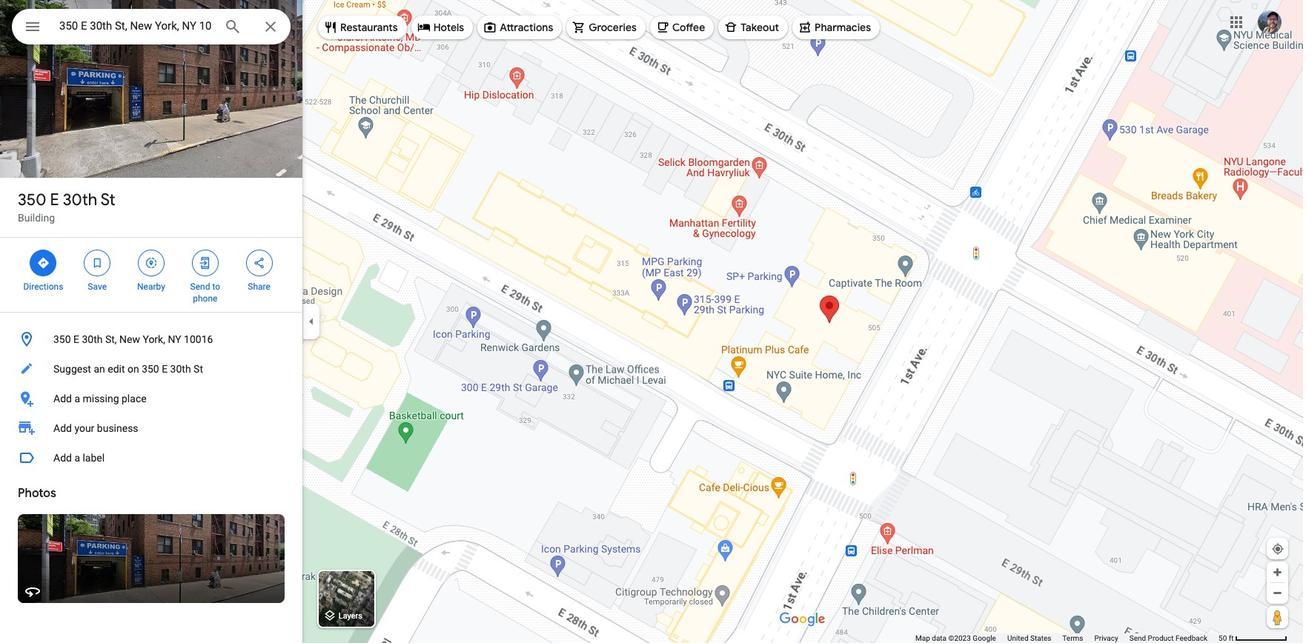Task type: describe. For each thing, give the bounding box(es) containing it.

[[91, 255, 104, 271]]

groceries button
[[567, 10, 646, 45]]

feedback
[[1176, 635, 1208, 643]]

show your location image
[[1272, 543, 1285, 556]]

st,
[[105, 334, 117, 346]]

an
[[94, 363, 105, 375]]

send product feedback
[[1130, 635, 1208, 643]]

product
[[1149, 635, 1175, 643]]

e for st
[[50, 190, 59, 211]]

collapse side panel image
[[303, 314, 320, 330]]

google
[[973, 635, 997, 643]]

united states
[[1008, 635, 1052, 643]]

add your business
[[53, 423, 138, 435]]

350 E 30th St, New York, NY 10016 field
[[12, 9, 291, 45]]

missing
[[83, 393, 119, 405]]

350 for st,
[[53, 334, 71, 346]]

send to phone
[[190, 282, 220, 304]]

restaurants button
[[318, 10, 407, 45]]

data
[[932, 635, 947, 643]]


[[199, 255, 212, 271]]

30th for st,
[[82, 334, 103, 346]]

10016
[[184, 334, 213, 346]]

business
[[97, 423, 138, 435]]

states
[[1031, 635, 1052, 643]]

directions
[[23, 282, 63, 292]]

a for missing
[[74, 393, 80, 405]]

photos
[[18, 487, 56, 501]]

350 e 30th st building
[[18, 190, 115, 224]]


[[145, 255, 158, 271]]

350 for st
[[18, 190, 46, 211]]

new
[[119, 334, 140, 346]]

takeout button
[[719, 10, 788, 45]]


[[24, 16, 42, 37]]

send product feedback button
[[1130, 634, 1208, 644]]

map
[[916, 635, 931, 643]]

st inside the 350 e 30th st building
[[101, 190, 115, 211]]

add for add a label
[[53, 452, 72, 464]]

map data ©2023 google
[[916, 635, 997, 643]]

50 ft
[[1219, 635, 1235, 643]]

your
[[74, 423, 94, 435]]

pharmacies
[[815, 21, 872, 34]]

suggest an edit on 350 e 30th st
[[53, 363, 203, 375]]

united states button
[[1008, 634, 1052, 644]]

zoom in image
[[1273, 567, 1284, 579]]

add your business link
[[0, 414, 303, 444]]

50
[[1219, 635, 1228, 643]]

suggest an edit on 350 e 30th st button
[[0, 355, 303, 384]]

st inside button
[[194, 363, 203, 375]]

zoom out image
[[1273, 588, 1284, 599]]


[[253, 255, 266, 271]]

350 e 30th st main content
[[0, 0, 303, 644]]

30th for st
[[63, 190, 97, 211]]

on
[[128, 363, 139, 375]]

nearby
[[137, 282, 165, 292]]

show street view coverage image
[[1268, 607, 1289, 629]]

ny
[[168, 334, 181, 346]]

coffee
[[673, 21, 705, 34]]

none field inside '350 e 30th st, new york, ny 10016' "field"
[[59, 17, 212, 35]]

hotels
[[434, 21, 464, 34]]



Task type: vqa. For each thing, say whether or not it's contained in the screenshot.
the middle the Vine
no



Task type: locate. For each thing, give the bounding box(es) containing it.
2 horizontal spatial 350
[[142, 363, 159, 375]]

add left your
[[53, 423, 72, 435]]

 search field
[[12, 9, 291, 47]]

30th inside button
[[82, 334, 103, 346]]

1 vertical spatial 350
[[53, 334, 71, 346]]

e up building
[[50, 190, 59, 211]]

None field
[[59, 17, 212, 35]]

1 horizontal spatial e
[[73, 334, 79, 346]]

30th inside the 350 e 30th st building
[[63, 190, 97, 211]]

0 vertical spatial 350
[[18, 190, 46, 211]]

a inside add a missing place button
[[74, 393, 80, 405]]

hotels button
[[411, 10, 473, 45]]

e right on
[[162, 363, 168, 375]]

e inside button
[[162, 363, 168, 375]]

add inside button
[[53, 393, 72, 405]]

30th down ny
[[170, 363, 191, 375]]

attractions
[[500, 21, 553, 34]]

add for add a missing place
[[53, 393, 72, 405]]

350 inside button
[[53, 334, 71, 346]]

1 horizontal spatial st
[[194, 363, 203, 375]]

e up suggest
[[73, 334, 79, 346]]

privacy
[[1095, 635, 1119, 643]]

google maps element
[[0, 0, 1304, 644]]

add inside button
[[53, 452, 72, 464]]

0 horizontal spatial st
[[101, 190, 115, 211]]

add for add your business
[[53, 423, 72, 435]]

0 horizontal spatial 350
[[18, 190, 46, 211]]

edit
[[108, 363, 125, 375]]

add a label
[[53, 452, 105, 464]]

1 vertical spatial add
[[53, 423, 72, 435]]

e for st,
[[73, 334, 79, 346]]

a left missing
[[74, 393, 80, 405]]

add left label
[[53, 452, 72, 464]]

send for send product feedback
[[1130, 635, 1147, 643]]

30th inside button
[[170, 363, 191, 375]]

save
[[88, 282, 107, 292]]

0 vertical spatial st
[[101, 190, 115, 211]]

takeout
[[741, 21, 780, 34]]

2 a from the top
[[74, 452, 80, 464]]

add a missing place button
[[0, 384, 303, 414]]

2 add from the top
[[53, 423, 72, 435]]

1 vertical spatial st
[[194, 363, 203, 375]]

send
[[190, 282, 210, 292], [1130, 635, 1147, 643]]

united
[[1008, 635, 1029, 643]]

footer containing map data ©2023 google
[[916, 634, 1219, 644]]

1 add from the top
[[53, 393, 72, 405]]

2 vertical spatial e
[[162, 363, 168, 375]]

building
[[18, 212, 55, 224]]

350 right on
[[142, 363, 159, 375]]

a
[[74, 393, 80, 405], [74, 452, 80, 464]]

30th
[[63, 190, 97, 211], [82, 334, 103, 346], [170, 363, 191, 375]]

footer
[[916, 634, 1219, 644]]

pharmacies button
[[793, 10, 880, 45]]

a inside add a label button
[[74, 452, 80, 464]]

0 vertical spatial a
[[74, 393, 80, 405]]

york,
[[143, 334, 165, 346]]

350
[[18, 190, 46, 211], [53, 334, 71, 346], [142, 363, 159, 375]]

0 vertical spatial e
[[50, 190, 59, 211]]

1 horizontal spatial 350
[[53, 334, 71, 346]]

0 horizontal spatial send
[[190, 282, 210, 292]]

send up phone
[[190, 282, 210, 292]]

a for label
[[74, 452, 80, 464]]

terms button
[[1063, 634, 1084, 644]]

add a label button
[[0, 444, 303, 473]]

350 up building
[[18, 190, 46, 211]]

share
[[248, 282, 271, 292]]

send inside button
[[1130, 635, 1147, 643]]

phone
[[193, 294, 218, 304]]

groceries
[[589, 21, 637, 34]]

350 up suggest
[[53, 334, 71, 346]]

send left product
[[1130, 635, 1147, 643]]

1 vertical spatial a
[[74, 452, 80, 464]]

1 vertical spatial send
[[1130, 635, 1147, 643]]

privacy button
[[1095, 634, 1119, 644]]

attractions button
[[478, 10, 562, 45]]

a left label
[[74, 452, 80, 464]]

2 horizontal spatial e
[[162, 363, 168, 375]]

ft
[[1230, 635, 1235, 643]]

terms
[[1063, 635, 1084, 643]]

3 add from the top
[[53, 452, 72, 464]]

350 e 30th st, new york, ny 10016
[[53, 334, 213, 346]]

0 vertical spatial 30th
[[63, 190, 97, 211]]

place
[[122, 393, 147, 405]]

st
[[101, 190, 115, 211], [194, 363, 203, 375]]

 button
[[12, 9, 53, 47]]

label
[[83, 452, 105, 464]]

350 inside button
[[142, 363, 159, 375]]

50 ft button
[[1219, 635, 1288, 643]]

add down suggest
[[53, 393, 72, 405]]

layers
[[339, 612, 363, 622]]

coffee button
[[650, 10, 714, 45]]

suggest
[[53, 363, 91, 375]]

0 vertical spatial send
[[190, 282, 210, 292]]

add a missing place
[[53, 393, 147, 405]]

2 vertical spatial 350
[[142, 363, 159, 375]]

restaurants
[[340, 21, 398, 34]]

©2023
[[949, 635, 971, 643]]

0 horizontal spatial e
[[50, 190, 59, 211]]


[[37, 255, 50, 271]]

e inside the 350 e 30th st building
[[50, 190, 59, 211]]

e
[[50, 190, 59, 211], [73, 334, 79, 346], [162, 363, 168, 375]]

actions for 350 e 30th st region
[[0, 238, 303, 312]]

0 vertical spatial add
[[53, 393, 72, 405]]

footer inside google maps element
[[916, 634, 1219, 644]]

send inside 'send to phone'
[[190, 282, 210, 292]]

350 e 30th st, new york, ny 10016 button
[[0, 325, 303, 355]]

st down 10016
[[194, 363, 203, 375]]

e inside button
[[73, 334, 79, 346]]

350 inside the 350 e 30th st building
[[18, 190, 46, 211]]

1 a from the top
[[74, 393, 80, 405]]

to
[[212, 282, 220, 292]]

st up 
[[101, 190, 115, 211]]

30th up 
[[63, 190, 97, 211]]

1 vertical spatial 30th
[[82, 334, 103, 346]]

30th left the st,
[[82, 334, 103, 346]]

1 horizontal spatial send
[[1130, 635, 1147, 643]]

send for send to phone
[[190, 282, 210, 292]]

2 vertical spatial 30th
[[170, 363, 191, 375]]

1 vertical spatial e
[[73, 334, 79, 346]]

google account: cj baylor  
(christian.baylor@adept.ai) image
[[1259, 10, 1282, 34]]

2 vertical spatial add
[[53, 452, 72, 464]]

add
[[53, 393, 72, 405], [53, 423, 72, 435], [53, 452, 72, 464]]



